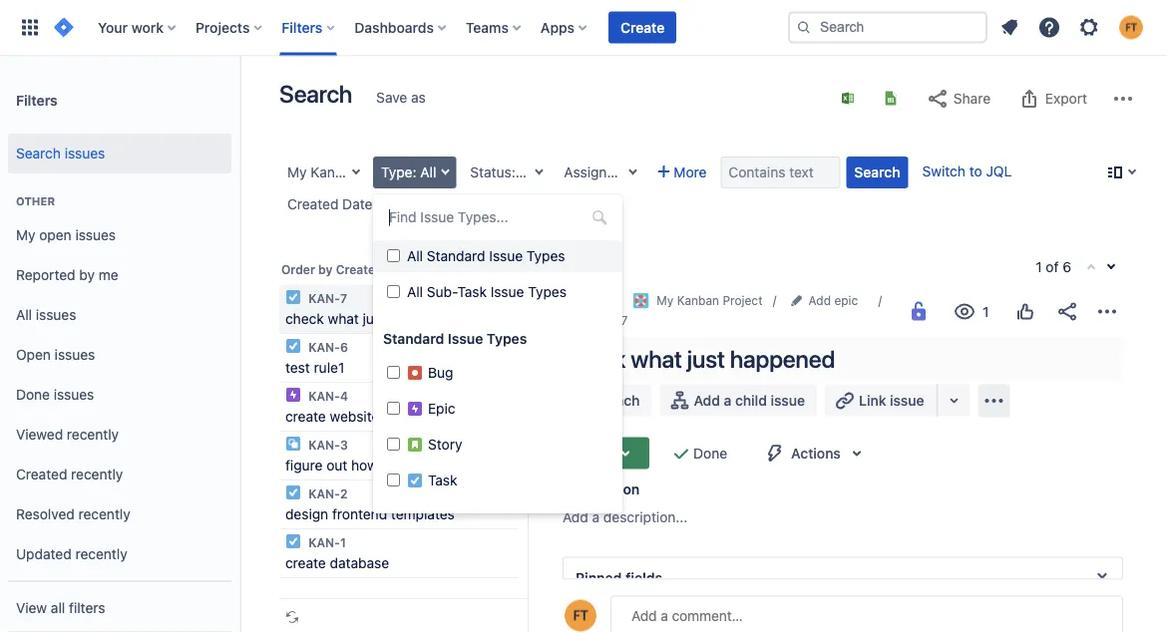 Task type: describe. For each thing, give the bounding box(es) containing it.
database
[[330, 555, 389, 572]]

copy link to issue image
[[624, 313, 640, 329]]

epic
[[428, 401, 456, 417]]

resolved recently link
[[8, 495, 232, 535]]

search for search "button"
[[855, 164, 901, 181]]

more
[[674, 164, 707, 181]]

0 vertical spatial issue
[[489, 248, 523, 264]]

next issue 'kan-6' ( type 'j' ) image
[[1104, 260, 1120, 275]]

next
[[676, 604, 703, 621]]

by for order
[[318, 263, 333, 277]]

done for done issues
[[16, 387, 50, 403]]

save as button
[[367, 82, 436, 114]]

actions image
[[1096, 300, 1120, 324]]

remove criteria image
[[503, 196, 519, 212]]

actions button
[[752, 438, 881, 470]]

all inside other group
[[16, 307, 32, 323]]

my kanban project image
[[633, 293, 649, 309]]

start
[[818, 604, 848, 621]]

Add a comment… field
[[611, 596, 1124, 634]]

add for add a child issue
[[694, 392, 721, 409]]

my open issues link
[[8, 216, 232, 256]]

test rule1
[[285, 360, 345, 376]]

2 vertical spatial a
[[724, 604, 731, 621]]

filters
[[69, 600, 105, 617]]

all sub-task issue types
[[407, 284, 567, 300]]

search image
[[796, 19, 812, 35]]

create website
[[285, 409, 380, 425]]

1 vertical spatial issue
[[491, 284, 524, 300]]

issues for search issues
[[65, 145, 105, 162]]

epic image
[[285, 387, 301, 403]]

we
[[488, 458, 506, 474]]

1 vertical spatial types
[[528, 284, 567, 300]]

task image for design frontend templates
[[285, 485, 301, 501]]

kanban inside 'link'
[[677, 293, 720, 307]]

figure out how many endpoints we need
[[285, 458, 542, 474]]

a for child
[[724, 392, 732, 409]]

search issues
[[16, 145, 105, 162]]

updated recently link
[[8, 535, 232, 575]]

search button
[[847, 157, 909, 189]]

issue inside button
[[890, 392, 925, 409]]

standard issue types
[[383, 331, 527, 347]]

0 vertical spatial 7
[[340, 291, 347, 305]]

hide message image
[[1091, 567, 1115, 591]]

my kanban project button
[[279, 157, 409, 189]]

design
[[285, 507, 329, 523]]

out
[[327, 458, 348, 474]]

label
[[767, 604, 797, 621]]

small image
[[385, 264, 401, 280]]

endpoints
[[420, 458, 484, 474]]

teams button
[[460, 11, 529, 43]]

all
[[51, 600, 65, 617]]

other
[[16, 195, 55, 208]]

your work
[[98, 19, 164, 35]]

a for description...
[[592, 509, 600, 526]]

templates
[[391, 507, 455, 523]]

export
[[1046, 90, 1088, 107]]

rule1
[[314, 360, 345, 376]]

task image for test rule1
[[285, 338, 301, 354]]

created date: button
[[279, 189, 527, 221]]

as
[[411, 89, 426, 106]]

recently for updated recently
[[75, 547, 127, 563]]

filters inside filters popup button
[[282, 19, 323, 35]]

viewed
[[16, 427, 63, 443]]

Find Issue Types... field
[[383, 204, 613, 232]]

jql
[[987, 163, 1012, 180]]

kan-6
[[305, 340, 348, 354]]

default image
[[592, 210, 608, 226]]

link issue
[[859, 392, 925, 409]]

issues for all issues
[[36, 307, 76, 323]]

kan-1
[[305, 536, 346, 550]]

subtask image
[[285, 436, 301, 452]]

bug
[[428, 365, 454, 381]]

1 vertical spatial what
[[631, 345, 683, 373]]

viewed recently link
[[8, 415, 232, 455]]

save as
[[376, 89, 426, 106]]

kan- for frontend
[[309, 487, 340, 501]]

kan- for what
[[309, 291, 340, 305]]

1 vertical spatial standard
[[383, 331, 445, 347]]

figure
[[285, 458, 323, 474]]

done - change status image
[[614, 442, 638, 466]]

my inside 'link'
[[657, 293, 674, 307]]

need
[[510, 458, 542, 474]]

1 vertical spatial kan-7
[[591, 314, 628, 328]]

settings image
[[1078, 15, 1102, 39]]

view all filters
[[16, 600, 105, 617]]

status: all
[[470, 164, 536, 181]]

projects for projects popup button
[[196, 19, 250, 35]]

standard issue types element
[[373, 357, 623, 499]]

your
[[98, 19, 128, 35]]

done issues link
[[8, 375, 232, 415]]

child
[[736, 392, 767, 409]]

kanban inside 'dropdown button'
[[311, 164, 359, 181]]

the
[[631, 604, 652, 621]]

view
[[16, 600, 47, 617]]

1 horizontal spatial to
[[801, 604, 814, 621]]

by for reported
[[79, 267, 95, 284]]

export button
[[1008, 83, 1098, 115]]

issues for open issues
[[55, 347, 95, 363]]

0 horizontal spatial 6
[[340, 340, 348, 354]]

updated
[[16, 547, 72, 563]]

2 vertical spatial issue
[[448, 331, 483, 347]]

task inside standard issue types element
[[428, 473, 458, 489]]

task image for create database
[[285, 534, 301, 550]]

kan- for out
[[309, 438, 340, 452]]

done issues
[[16, 387, 94, 403]]

how
[[351, 458, 378, 474]]

0 vertical spatial check
[[285, 311, 324, 327]]

0 vertical spatial search
[[279, 80, 353, 108]]

create for create website
[[285, 409, 326, 425]]

teams
[[466, 19, 509, 35]]

created date:
[[287, 196, 377, 213]]

0 vertical spatial task
[[458, 284, 487, 300]]

add epic
[[809, 293, 859, 307]]

kan-3
[[305, 438, 348, 452]]

1 horizontal spatial happened
[[730, 345, 836, 373]]

pinning.
[[851, 604, 903, 621]]

pinned
[[576, 570, 622, 587]]

done image
[[670, 442, 694, 466]]

switch to jql
[[923, 163, 1012, 180]]

order by created
[[281, 263, 383, 277]]

create database
[[285, 555, 389, 572]]

search issues group
[[8, 128, 232, 180]]

reported by me link
[[8, 256, 232, 295]]

fields
[[626, 570, 663, 587]]

add a child issue button
[[660, 385, 817, 417]]

share
[[954, 90, 991, 107]]

kan- for database
[[309, 536, 340, 550]]

open issues link
[[8, 335, 232, 375]]

click on the
[[576, 604, 656, 621]]

date:
[[343, 196, 377, 213]]



Task type: locate. For each thing, give the bounding box(es) containing it.
kan- left copy link to issue icon
[[591, 314, 621, 328]]

jira software image
[[52, 15, 76, 39]]

add epic button
[[787, 290, 865, 311]]

link issue button
[[825, 385, 939, 417]]

my for the my open issues link
[[16, 227, 35, 244]]

1 horizontal spatial add
[[694, 392, 721, 409]]

2 horizontal spatial my
[[657, 293, 674, 307]]

design frontend templates
[[285, 507, 455, 523]]

save
[[376, 89, 408, 106]]

kan-7 down projects link
[[591, 314, 628, 328]]

0 horizontal spatial happened
[[390, 311, 455, 327]]

1 left of
[[1036, 259, 1043, 275]]

happened
[[390, 311, 455, 327], [730, 345, 836, 373]]

view all filters link
[[8, 589, 232, 629]]

1 vertical spatial just
[[687, 345, 725, 373]]

vote options: no one has voted for this issue yet. image
[[1014, 300, 1038, 324]]

1 horizontal spatial issue
[[890, 392, 925, 409]]

0 vertical spatial what
[[328, 311, 359, 327]]

my left open
[[16, 227, 35, 244]]

kan-2
[[305, 487, 348, 501]]

issues for done issues
[[54, 387, 94, 403]]

0 horizontal spatial 1
[[340, 536, 346, 550]]

0 vertical spatial filters
[[282, 19, 323, 35]]

create down epic image
[[285, 409, 326, 425]]

1 task image from the top
[[285, 289, 301, 305]]

6 up "rule1"
[[340, 340, 348, 354]]

0 horizontal spatial check
[[285, 311, 324, 327]]

0 vertical spatial create
[[285, 409, 326, 425]]

kanban right my kanban project icon
[[677, 293, 720, 307]]

done for done
[[694, 445, 728, 462]]

1 horizontal spatial check
[[563, 345, 626, 373]]

1 horizontal spatial search
[[279, 80, 353, 108]]

0 vertical spatial my kanban project
[[287, 164, 409, 181]]

0 horizontal spatial by
[[79, 267, 95, 284]]

notifications image
[[998, 15, 1022, 39]]

all left the sub-
[[407, 284, 423, 300]]

projects button
[[190, 11, 270, 43]]

create down kan-1
[[285, 555, 326, 572]]

check what just happened up add a child issue button
[[563, 345, 836, 373]]

done down add a child issue button
[[694, 445, 728, 462]]

recently up 'created recently'
[[67, 427, 119, 443]]

happened up child
[[730, 345, 836, 373]]

kan-7 down order by created
[[305, 291, 347, 305]]

task image
[[285, 485, 301, 501], [285, 534, 301, 550]]

recently inside resolved recently link
[[78, 507, 130, 523]]

0 vertical spatial project
[[363, 164, 409, 181]]

add for add epic
[[809, 293, 831, 307]]

0 horizontal spatial 7
[[340, 291, 347, 305]]

apps button
[[535, 11, 595, 43]]

0 horizontal spatial kan-7
[[305, 291, 347, 305]]

2 vertical spatial types
[[487, 331, 527, 347]]

issue right 'link'
[[890, 392, 925, 409]]

all
[[421, 164, 437, 181], [520, 164, 536, 181], [631, 164, 647, 181], [407, 248, 423, 264], [407, 284, 423, 300], [16, 307, 32, 323]]

kan- for website
[[309, 389, 340, 403]]

1 vertical spatial 1
[[340, 536, 346, 550]]

happened down the sub-
[[390, 311, 455, 327]]

my kanban project up date:
[[287, 164, 409, 181]]

epic
[[835, 293, 859, 307]]

task image for check what just happened
[[285, 289, 301, 305]]

my kanban project right my kanban project icon
[[657, 293, 763, 307]]

2 vertical spatial created
[[16, 467, 67, 483]]

recently down resolved recently link
[[75, 547, 127, 563]]

my up created date:
[[287, 164, 307, 181]]

created recently
[[16, 467, 123, 483]]

what up kan-6
[[328, 311, 359, 327]]

create
[[621, 19, 665, 35]]

1 horizontal spatial filters
[[282, 19, 323, 35]]

website
[[330, 409, 380, 425]]

1 vertical spatial filters
[[16, 92, 58, 108]]

issue up bug
[[448, 331, 483, 347]]

created inside dropdown button
[[287, 196, 339, 213]]

just down small image
[[363, 311, 386, 327]]

type:
[[381, 164, 417, 181]]

1 vertical spatial task
[[428, 473, 458, 489]]

project up created date: dropdown button
[[363, 164, 409, 181]]

task image up the design
[[285, 485, 301, 501]]

2
[[340, 487, 348, 501]]

just
[[363, 311, 386, 327], [687, 345, 725, 373]]

recently inside updated recently link
[[75, 547, 127, 563]]

0 vertical spatial task image
[[285, 485, 301, 501]]

add inside button
[[694, 392, 721, 409]]

share image
[[1056, 300, 1080, 324]]

search inside "button"
[[855, 164, 901, 181]]

help image
[[1038, 15, 1062, 39]]

1 vertical spatial my
[[16, 227, 35, 244]]

task
[[458, 284, 487, 300], [428, 473, 458, 489]]

1 vertical spatial search
[[16, 145, 61, 162]]

issue down all standard issue types in the left of the page
[[491, 284, 524, 300]]

1 horizontal spatial my
[[287, 164, 307, 181]]

0 vertical spatial task image
[[285, 289, 301, 305]]

1 vertical spatial created
[[336, 263, 383, 277]]

0 vertical spatial just
[[363, 311, 386, 327]]

recently for viewed recently
[[67, 427, 119, 443]]

0 vertical spatial my
[[287, 164, 307, 181]]

banner
[[0, 0, 1168, 56]]

status:
[[470, 164, 516, 181]]

2 issue from the left
[[890, 392, 925, 409]]

kan- up out
[[309, 438, 340, 452]]

my inside other group
[[16, 227, 35, 244]]

0 vertical spatial kanban
[[311, 164, 359, 181]]

kanban
[[311, 164, 359, 181], [677, 293, 720, 307]]

None checkbox
[[387, 250, 400, 263], [387, 285, 400, 298], [387, 366, 400, 379], [387, 402, 400, 415], [387, 250, 400, 263], [387, 285, 400, 298], [387, 366, 400, 379], [387, 402, 400, 415]]

standard up bug
[[383, 331, 445, 347]]

2 horizontal spatial search
[[855, 164, 901, 181]]

kan-
[[309, 291, 340, 305], [591, 314, 621, 328], [309, 340, 340, 354], [309, 389, 340, 403], [309, 438, 340, 452], [309, 487, 340, 501], [309, 536, 340, 550]]

1 horizontal spatial just
[[687, 345, 725, 373]]

pinned fields
[[576, 570, 663, 587]]

1 horizontal spatial check what just happened
[[563, 345, 836, 373]]

create button
[[609, 11, 677, 43]]

recently inside viewed recently link
[[67, 427, 119, 443]]

search for search issues
[[16, 145, 61, 162]]

story
[[428, 437, 463, 453]]

1 of 6
[[1036, 259, 1072, 275]]

0 vertical spatial 1
[[1036, 259, 1043, 275]]

my kanban project inside my kanban project 'dropdown button'
[[287, 164, 409, 181]]

6 right of
[[1063, 259, 1072, 275]]

my inside 'dropdown button'
[[287, 164, 307, 181]]

add left epic
[[809, 293, 831, 307]]

task image down the design
[[285, 534, 301, 550]]

add app image
[[983, 389, 1007, 413]]

6
[[1063, 259, 1072, 275], [340, 340, 348, 354]]

to right next
[[707, 604, 720, 621]]

all right type:
[[421, 164, 437, 181]]

all right assignee:
[[631, 164, 647, 181]]

1 up the create database
[[340, 536, 346, 550]]

search issues link
[[8, 134, 232, 174]]

1 issue from the left
[[771, 392, 805, 409]]

1 horizontal spatial 7
[[621, 314, 628, 328]]

me
[[99, 267, 118, 284]]

0 vertical spatial types
[[527, 248, 565, 264]]

project left add epic dropdown button
[[723, 293, 763, 307]]

all right status:
[[520, 164, 536, 181]]

7
[[340, 291, 347, 305], [621, 314, 628, 328]]

a inside button
[[724, 392, 732, 409]]

create for create database
[[285, 555, 326, 572]]

check
[[285, 311, 324, 327], [563, 345, 626, 373]]

search left switch
[[855, 164, 901, 181]]

2 task image from the top
[[285, 534, 301, 550]]

standard up the sub-
[[427, 248, 486, 264]]

1 vertical spatial task image
[[285, 534, 301, 550]]

1 vertical spatial happened
[[730, 345, 836, 373]]

to for switch
[[970, 163, 983, 180]]

profile image of funky town image
[[565, 600, 597, 632]]

issues inside group
[[65, 145, 105, 162]]

project inside 'link'
[[723, 293, 763, 307]]

filters right projects popup button
[[282, 19, 323, 35]]

projects up sidebar navigation image
[[196, 19, 250, 35]]

a left child
[[724, 392, 732, 409]]

recently for created recently
[[71, 467, 123, 483]]

a left field in the right bottom of the page
[[724, 604, 731, 621]]

assignee:
[[564, 164, 627, 181]]

recently down created recently 'link'
[[78, 507, 130, 523]]

my for my kanban project 'dropdown button' at the left of page
[[287, 164, 307, 181]]

more button
[[650, 157, 715, 189]]

issue down find issue types... field
[[489, 248, 523, 264]]

task image up test at the left of the page
[[285, 338, 301, 354]]

0 vertical spatial check what just happened
[[285, 311, 455, 327]]

created inside 'link'
[[16, 467, 67, 483]]

by left me
[[79, 267, 95, 284]]

1 vertical spatial 7
[[621, 314, 628, 328]]

just up add a child issue button
[[687, 345, 725, 373]]

actions
[[792, 445, 841, 462]]

1 vertical spatial my kanban project
[[657, 293, 763, 307]]

created recently link
[[8, 455, 232, 495]]

projects for projects link
[[563, 293, 609, 307]]

description
[[563, 481, 640, 498]]

1 horizontal spatial 6
[[1063, 259, 1072, 275]]

0 horizontal spatial what
[[328, 311, 359, 327]]

2 task image from the top
[[285, 338, 301, 354]]

link web pages and more image
[[943, 389, 967, 413]]

my right my kanban project icon
[[657, 293, 674, 307]]

add
[[809, 293, 831, 307], [694, 392, 721, 409], [563, 509, 589, 526]]

0 vertical spatial happened
[[390, 311, 455, 327]]

created for created date:
[[287, 196, 339, 213]]

1 task image from the top
[[285, 485, 301, 501]]

to for next
[[707, 604, 720, 621]]

3
[[340, 438, 348, 452]]

0 horizontal spatial filters
[[16, 92, 58, 108]]

add for add a description...
[[563, 509, 589, 526]]

projects
[[196, 19, 250, 35], [563, 293, 609, 307]]

all issues link
[[8, 295, 232, 335]]

done
[[16, 387, 50, 403], [694, 445, 728, 462]]

1 vertical spatial kanban
[[677, 293, 720, 307]]

2 vertical spatial search
[[855, 164, 901, 181]]

what down copy link to issue icon
[[631, 345, 683, 373]]

Search issues using keywords text field
[[721, 157, 841, 189]]

task image down the order
[[285, 289, 301, 305]]

your work button
[[92, 11, 184, 43]]

1 vertical spatial check
[[563, 345, 626, 373]]

to
[[970, 163, 983, 180], [707, 604, 720, 621], [801, 604, 814, 621]]

attach button
[[563, 385, 652, 417]]

by
[[318, 263, 333, 277], [79, 267, 95, 284]]

your profile and settings image
[[1120, 15, 1144, 39]]

my kanban project inside my kanban project 'link'
[[657, 293, 763, 307]]

1 horizontal spatial 1
[[1036, 259, 1043, 275]]

assignee: all
[[564, 164, 647, 181]]

reported
[[16, 267, 75, 284]]

not available - this is the first issue image
[[1084, 261, 1100, 276]]

add down description
[[563, 509, 589, 526]]

add left child
[[694, 392, 721, 409]]

0 horizontal spatial project
[[363, 164, 409, 181]]

0 horizontal spatial add
[[563, 509, 589, 526]]

1 horizontal spatial done
[[694, 445, 728, 462]]

created
[[287, 196, 339, 213], [336, 263, 383, 277], [16, 467, 67, 483]]

task down story
[[428, 473, 458, 489]]

0 vertical spatial standard
[[427, 248, 486, 264]]

2 horizontal spatial to
[[970, 163, 983, 180]]

2 vertical spatial my
[[657, 293, 674, 307]]

check what just happened up kan-6
[[285, 311, 455, 327]]

2 create from the top
[[285, 555, 326, 572]]

0 horizontal spatial search
[[16, 145, 61, 162]]

search inside group
[[16, 145, 61, 162]]

0 vertical spatial done
[[16, 387, 50, 403]]

my
[[287, 164, 307, 181], [16, 227, 35, 244], [657, 293, 674, 307]]

open issues
[[16, 347, 95, 363]]

all up open
[[16, 307, 32, 323]]

create
[[285, 409, 326, 425], [285, 555, 326, 572]]

4
[[340, 389, 348, 403]]

open in google sheets image
[[883, 90, 899, 106]]

of
[[1046, 259, 1059, 275]]

search
[[279, 80, 353, 108], [16, 145, 61, 162], [855, 164, 901, 181]]

add a description...
[[563, 509, 688, 526]]

0 vertical spatial created
[[287, 196, 339, 213]]

1 horizontal spatial what
[[631, 345, 683, 373]]

recently down viewed recently link
[[71, 467, 123, 483]]

many
[[382, 458, 417, 474]]

apps
[[541, 19, 575, 35]]

recently for resolved recently
[[78, 507, 130, 523]]

None checkbox
[[387, 438, 400, 451], [387, 474, 400, 487], [387, 438, 400, 451], [387, 474, 400, 487]]

projects inside popup button
[[196, 19, 250, 35]]

kanban up created date:
[[311, 164, 359, 181]]

7 inside kan-7 link
[[621, 314, 628, 328]]

filters up search issues
[[16, 92, 58, 108]]

0 vertical spatial 6
[[1063, 259, 1072, 275]]

task image
[[285, 289, 301, 305], [285, 338, 301, 354]]

2 horizontal spatial add
[[809, 293, 831, 307]]

1 horizontal spatial kanban
[[677, 293, 720, 307]]

types down all standard issue types in the left of the page
[[528, 284, 567, 300]]

1 vertical spatial task image
[[285, 338, 301, 354]]

work
[[131, 19, 164, 35]]

issues
[[65, 145, 105, 162], [75, 227, 116, 244], [36, 307, 76, 323], [55, 347, 95, 363], [54, 387, 94, 403]]

1 horizontal spatial kan-7
[[591, 314, 628, 328]]

to left start
[[801, 604, 814, 621]]

test
[[285, 360, 310, 376]]

check up kan-6
[[285, 311, 324, 327]]

0 vertical spatial projects
[[196, 19, 250, 35]]

sub-
[[427, 284, 458, 300]]

issue
[[771, 392, 805, 409], [890, 392, 925, 409]]

created for created recently
[[16, 467, 67, 483]]

projects up kan-7 link
[[563, 293, 609, 307]]

kan- up the create database
[[309, 536, 340, 550]]

Search field
[[789, 11, 988, 43]]

other group
[[8, 174, 232, 581]]

to left jql
[[970, 163, 983, 180]]

issue inside button
[[771, 392, 805, 409]]

1 vertical spatial a
[[592, 509, 600, 526]]

done inside other group
[[16, 387, 50, 403]]

open in microsoft excel image
[[840, 90, 856, 106]]

types up projects link
[[527, 248, 565, 264]]

1 vertical spatial project
[[723, 293, 763, 307]]

created left small image
[[336, 263, 383, 277]]

by inside other group
[[79, 267, 95, 284]]

done down open
[[16, 387, 50, 403]]

kan-7 link
[[591, 311, 628, 332]]

0 horizontal spatial to
[[707, 604, 720, 621]]

1 vertical spatial create
[[285, 555, 326, 572]]

task down all standard issue types in the left of the page
[[458, 284, 487, 300]]

recently inside created recently 'link'
[[71, 467, 123, 483]]

1 vertical spatial add
[[694, 392, 721, 409]]

switch to jql link
[[923, 163, 1012, 180]]

viewed recently
[[16, 427, 119, 443]]

1 horizontal spatial project
[[723, 293, 763, 307]]

order by created link
[[279, 258, 403, 281]]

created down my kanban project 'dropdown button' at the left of page
[[287, 196, 339, 213]]

kan- up "rule1"
[[309, 340, 340, 354]]

kan- up create website
[[309, 389, 340, 403]]

kan- for rule1
[[309, 340, 340, 354]]

kan- up the design
[[309, 487, 340, 501]]

kan- down order by created
[[309, 291, 340, 305]]

types down all sub-task issue types
[[487, 331, 527, 347]]

open
[[39, 227, 72, 244]]

check down kan-7 link
[[563, 345, 626, 373]]

on
[[611, 604, 627, 621]]

1 create from the top
[[285, 409, 326, 425]]

0 horizontal spatial my
[[16, 227, 35, 244]]

by right the order
[[318, 263, 333, 277]]

0 horizontal spatial just
[[363, 311, 386, 327]]

0 vertical spatial add
[[809, 293, 831, 307]]

appswitcher icon image
[[18, 15, 42, 39]]

add a child issue
[[694, 392, 805, 409]]

all issues
[[16, 307, 76, 323]]

filters button
[[276, 11, 343, 43]]

types
[[527, 248, 565, 264], [528, 284, 567, 300], [487, 331, 527, 347]]

1 horizontal spatial my kanban project
[[657, 293, 763, 307]]

add inside dropdown button
[[809, 293, 831, 307]]

0 horizontal spatial kanban
[[311, 164, 359, 181]]

1 vertical spatial check what just happened
[[563, 345, 836, 373]]

project inside 'dropdown button'
[[363, 164, 409, 181]]

0 vertical spatial kan-7
[[305, 291, 347, 305]]

resolved
[[16, 507, 75, 523]]

search up other at the top of the page
[[16, 145, 61, 162]]

kan-4
[[305, 389, 348, 403]]

search down filters popup button
[[279, 80, 353, 108]]

1 vertical spatial done
[[694, 445, 728, 462]]

0 vertical spatial a
[[724, 392, 732, 409]]

2 vertical spatial add
[[563, 509, 589, 526]]

issue right child
[[771, 392, 805, 409]]

recently
[[67, 427, 119, 443], [71, 467, 123, 483], [78, 507, 130, 523], [75, 547, 127, 563]]

banner containing your work
[[0, 0, 1168, 56]]

jira software image
[[52, 15, 76, 39]]

share link
[[916, 83, 1001, 115]]

field
[[735, 604, 763, 621]]

all right small image
[[407, 248, 423, 264]]

primary element
[[12, 0, 789, 55]]

0 horizontal spatial issue
[[771, 392, 805, 409]]

0 horizontal spatial check what just happened
[[285, 311, 455, 327]]

1 vertical spatial 6
[[340, 340, 348, 354]]

my open issues
[[16, 227, 116, 244]]

created down viewed
[[16, 467, 67, 483]]

sidebar navigation image
[[218, 80, 262, 120]]

a down description
[[592, 509, 600, 526]]



Task type: vqa. For each thing, say whether or not it's contained in the screenshot.
right projects.
no



